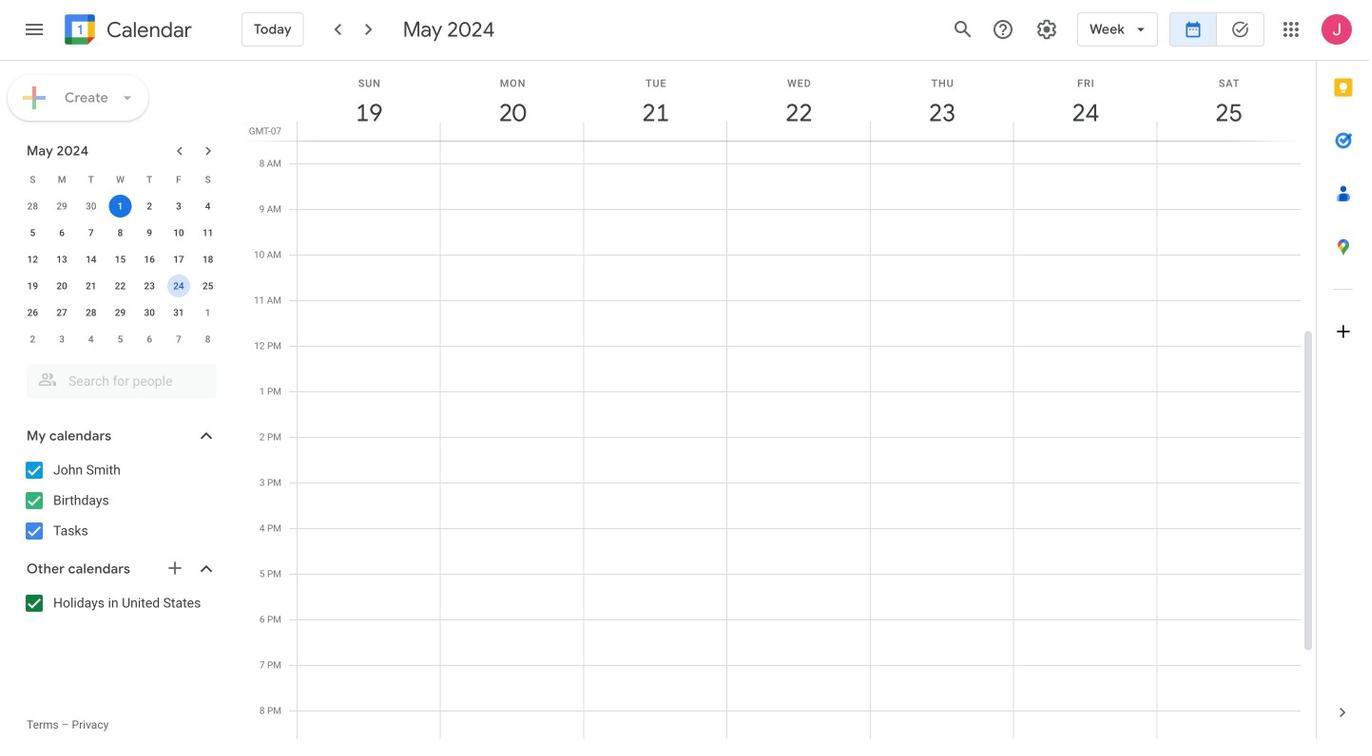 Task type: vqa. For each thing, say whether or not it's contained in the screenshot.
seventh ROW from the top of the May 2024 grid in the top of the page
yes



Task type: locate. For each thing, give the bounding box(es) containing it.
monday, may 20 element
[[441, 61, 584, 141]]

29 element
[[109, 301, 132, 324]]

add other calendars image
[[165, 559, 184, 578]]

june 4 element
[[80, 328, 102, 351]]

6 element
[[50, 222, 73, 244]]

4 element
[[196, 195, 219, 218]]

row up 8 element
[[18, 193, 222, 220]]

23 element
[[138, 275, 161, 298]]

0 vertical spatial cell
[[106, 193, 135, 220]]

row
[[18, 166, 222, 193], [18, 193, 222, 220], [18, 220, 222, 246], [18, 246, 222, 273], [18, 273, 222, 299], [18, 299, 222, 326], [18, 326, 222, 353]]

2 column header from the left
[[440, 61, 584, 141]]

row group
[[18, 193, 222, 353]]

26 element
[[21, 301, 44, 324]]

16 element
[[138, 248, 161, 271]]

25 element
[[196, 275, 219, 298]]

10 element
[[167, 222, 190, 244]]

6 column header from the left
[[1013, 61, 1157, 141]]

28 element
[[80, 301, 102, 324]]

row down 15 element
[[18, 273, 222, 299]]

cell up 31 element
[[164, 273, 193, 299]]

april 30 element
[[80, 195, 102, 218]]

june 3 element
[[50, 328, 73, 351]]

row up 22 element
[[18, 246, 222, 273]]

heading
[[103, 19, 192, 41]]

row up 1, today element
[[18, 166, 222, 193]]

cell up 8 element
[[106, 193, 135, 220]]

18 element
[[196, 248, 219, 271]]

thursday, may 23 element
[[871, 61, 1014, 141]]

june 6 element
[[138, 328, 161, 351]]

13 element
[[50, 248, 73, 271]]

19 element
[[21, 275, 44, 298]]

cell
[[106, 193, 135, 220], [164, 273, 193, 299]]

1 horizontal spatial cell
[[164, 273, 193, 299]]

tab list
[[1317, 61, 1369, 686]]

my calendars list
[[4, 455, 236, 547]]

row down 22 element
[[18, 299, 222, 326]]

friday, may 24 element
[[1014, 61, 1157, 141]]

3 element
[[167, 195, 190, 218]]

30 element
[[138, 301, 161, 324]]

7 column header from the left
[[1156, 61, 1301, 141]]

row up 15 element
[[18, 220, 222, 246]]

tuesday, may 21 element
[[584, 61, 727, 141]]

5 element
[[21, 222, 44, 244]]

24 element
[[167, 275, 190, 298]]

grid
[[243, 61, 1316, 741]]

row down 29 element
[[18, 326, 222, 353]]

april 29 element
[[50, 195, 73, 218]]

21 element
[[80, 275, 102, 298]]

20 element
[[50, 275, 73, 298]]

column header
[[297, 61, 441, 141], [440, 61, 584, 141], [583, 61, 727, 141], [727, 61, 871, 141], [870, 61, 1014, 141], [1013, 61, 1157, 141], [1156, 61, 1301, 141]]

0 horizontal spatial cell
[[106, 193, 135, 220]]

3 row from the top
[[18, 220, 222, 246]]

None search field
[[0, 357, 236, 398]]



Task type: describe. For each thing, give the bounding box(es) containing it.
9 element
[[138, 222, 161, 244]]

2 row from the top
[[18, 193, 222, 220]]

5 row from the top
[[18, 273, 222, 299]]

june 2 element
[[21, 328, 44, 351]]

june 1 element
[[196, 301, 219, 324]]

22 element
[[109, 275, 132, 298]]

27 element
[[50, 301, 73, 324]]

17 element
[[167, 248, 190, 271]]

11 element
[[196, 222, 219, 244]]

4 column header from the left
[[727, 61, 871, 141]]

1, today element
[[109, 195, 132, 218]]

heading inside the calendar element
[[103, 19, 192, 41]]

june 7 element
[[167, 328, 190, 351]]

june 5 element
[[109, 328, 132, 351]]

3 column header from the left
[[583, 61, 727, 141]]

12 element
[[21, 248, 44, 271]]

april 28 element
[[21, 195, 44, 218]]

5 column header from the left
[[870, 61, 1014, 141]]

31 element
[[167, 301, 190, 324]]

saturday, may 25 element
[[1157, 61, 1301, 141]]

wednesday, may 22 element
[[727, 61, 871, 141]]

1 row from the top
[[18, 166, 222, 193]]

7 row from the top
[[18, 326, 222, 353]]

15 element
[[109, 248, 132, 271]]

main drawer image
[[23, 18, 46, 41]]

calendar element
[[61, 10, 192, 52]]

4 row from the top
[[18, 246, 222, 273]]

6 row from the top
[[18, 299, 222, 326]]

june 8 element
[[196, 328, 219, 351]]

14 element
[[80, 248, 102, 271]]

7 element
[[80, 222, 102, 244]]

1 column header from the left
[[297, 61, 441, 141]]

1 vertical spatial cell
[[164, 273, 193, 299]]

2 element
[[138, 195, 161, 218]]

Search for people text field
[[38, 364, 205, 398]]

8 element
[[109, 222, 132, 244]]

settings menu image
[[1035, 18, 1058, 41]]

sunday, may 19 element
[[298, 61, 441, 141]]

may 2024 grid
[[18, 166, 222, 353]]



